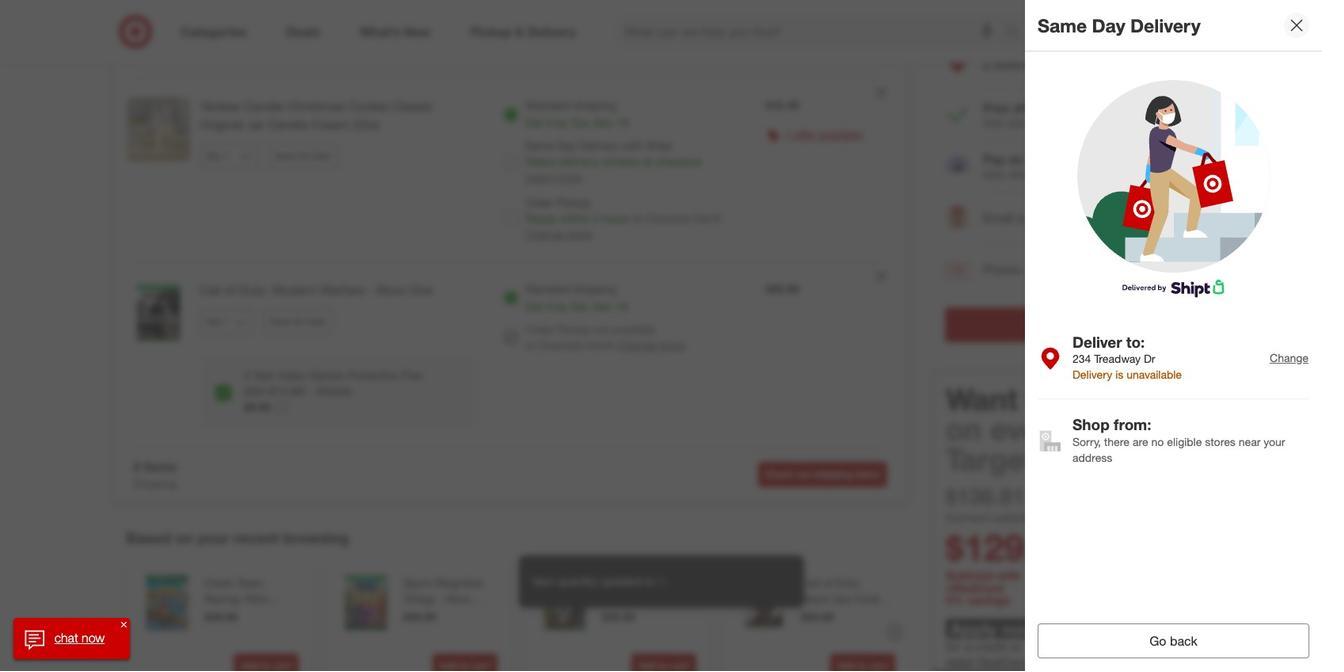 Task type: describe. For each thing, give the bounding box(es) containing it.
($50-
[[244, 384, 269, 398]]

xbox inside call of duty: black ops cold war - xbox one/series x
[[831, 608, 857, 621]]

available inside order pickup not available at charlotte north change store
[[613, 322, 656, 336]]

change store button for order pickup
[[619, 337, 686, 353]]

xbox inside spyro reignited trilogy - xbox one
[[446, 592, 471, 605]]

1
[[785, 128, 791, 141]]

christmas
[[287, 98, 345, 114]]

message
[[1050, 210, 1102, 226]]

1 vertical spatial candle
[[268, 116, 308, 132]]

trilogy inside crash bandicoot n. sane trilogy - xbox one
[[644, 592, 676, 605]]

checkout
[[656, 155, 702, 168]]

save for later for christmas
[[275, 150, 331, 162]]

not available radio
[[504, 329, 519, 345]]

What can we help you find? suggestions appear below search field
[[615, 14, 1010, 49]]

$129.97
[[946, 525, 1076, 570]]

0 vertical spatial 5%
[[1142, 381, 1187, 417]]

of for call of duty: black ops cold war - xbox one/series x
[[823, 576, 833, 589]]

2 inside order pickup ready within 2 hours at charlotte north change store
[[593, 212, 599, 225]]

$59.99 inside cart item ready to fulfill group
[[766, 282, 799, 296]]

- right warfare on the left top
[[368, 282, 373, 298]]

items inside 2 items shipping
[[144, 459, 177, 474]]

change inside order pickup ready within 2 hours at charlotte north change store
[[526, 227, 565, 241]]

items inside button
[[856, 468, 881, 480]]

add button
[[1173, 259, 1198, 279]]

apply
[[951, 618, 997, 639]]

within
[[560, 212, 590, 225]]

$14/mo.
[[1069, 151, 1116, 167]]

dec for yankee candle christmas cookie classic original jar candle cream 22oz
[[594, 116, 614, 129]]

save for later button for duty:
[[263, 309, 334, 334]]

credit
[[975, 639, 1008, 655]]

out
[[797, 468, 812, 480]]

fueled
[[204, 608, 238, 621]]

crash team racing: nitro fueled - xbox one
[[204, 576, 274, 637]]

apply now button
[[946, 618, 1041, 639]]

crash bandicoot n. sane trilogy - xbox one link
[[602, 575, 694, 621]]

learn more button
[[526, 170, 582, 185]]

crash team racing: nitro fueled - xbox one link
[[204, 575, 296, 637]]

0 vertical spatial shipping
[[168, 41, 231, 60]]

2 year video games protection plan ($50-$74.99) - allstate
[[244, 368, 424, 398]]

check out shipping items
[[765, 468, 881, 480]]

0 vertical spatial redcard
[[954, 581, 1004, 596]]

year
[[253, 368, 275, 382]]

code
[[1025, 261, 1053, 277]]

window
[[602, 155, 640, 168]]

save for christmas
[[275, 150, 296, 162]]

stores
[[1206, 435, 1236, 449]]

x
[[860, 623, 867, 637]]

apply.
[[1141, 656, 1166, 668]]

22oz
[[353, 116, 380, 132]]

one inside spyro reignited trilogy - xbox one
[[403, 608, 424, 621]]

email a gift message
[[984, 210, 1102, 226]]

your inside shop from: sorry, there are no eligible stores near your address
[[1264, 435, 1286, 449]]

games
[[309, 368, 345, 382]]

delivery inside deliver to: 234 treadway dr delivery is unavailable
[[1073, 368, 1113, 382]]

offers
[[994, 56, 1029, 72]]

1 as from the left
[[1009, 151, 1023, 167]]

call of duty: modern warfare - xbox one link
[[200, 281, 478, 299]]

*some
[[1061, 656, 1089, 668]]

day for same day delivery with shipt select delivery window at checkout learn more
[[558, 139, 577, 152]]

eligible
[[1168, 435, 1203, 449]]

1 vertical spatial 5%
[[946, 593, 964, 608]]

sat,
[[571, 299, 590, 313]]

2 items shipping
[[133, 459, 177, 490]]

video
[[278, 368, 306, 382]]

none radio inside cart item ready to fulfill group
[[504, 107, 519, 122]]

1 vertical spatial to
[[645, 575, 655, 588]]

xbox for call of duty: modern warfare - xbox one
[[377, 282, 406, 298]]

trilogy inside spyro reignited trilogy - xbox one
[[403, 592, 435, 605]]

orders*
[[1030, 116, 1066, 130]]

select
[[526, 155, 557, 168]]

current
[[946, 510, 990, 525]]

based
[[126, 529, 171, 547]]

order pickup ready within 2 hours at charlotte north change store
[[526, 196, 723, 241]]

original
[[200, 116, 243, 132]]

$35
[[1009, 116, 1027, 130]]

Service plan for Call of Duty: Modern Warfare - Xbox One checkbox
[[216, 385, 231, 401]]

redcard inside apply now for a credit or debit redcard
[[979, 655, 1029, 670]]

gift
[[1028, 210, 1047, 226]]

order for order pickup not available at charlotte north change store
[[526, 322, 554, 336]]

ready
[[526, 212, 557, 225]]

✕
[[121, 620, 127, 629]]

offer
[[794, 128, 817, 141]]

$39.99 for racing:
[[204, 610, 238, 623]]

save for later button for christmas
[[268, 143, 338, 169]]

based on your recent browsing
[[126, 529, 350, 547]]

2 vertical spatial save
[[1064, 381, 1133, 417]]

$9.00
[[244, 400, 271, 413]]

no
[[1152, 435, 1165, 449]]

- inside spyro reignited trilogy - xbox one
[[438, 592, 443, 605]]

1 vertical spatial with
[[997, 568, 1021, 583]]

hours
[[602, 212, 630, 225]]

black
[[801, 592, 829, 605]]

promo
[[984, 261, 1021, 277]]

browsing
[[283, 529, 350, 547]]

for for duty:
[[294, 315, 305, 327]]

$39.99 for trilogy
[[403, 610, 437, 623]]

0 vertical spatial to
[[1027, 381, 1056, 417]]

deliver
[[1073, 333, 1123, 351]]

cold
[[856, 592, 879, 605]]

spyro reignited trilogy - xbox one link
[[403, 575, 495, 621]]

for inside apply now for a credit or debit redcard
[[946, 639, 961, 655]]

2 as from the left
[[1051, 151, 1065, 167]]

recent
[[233, 529, 279, 547]]

10
[[1179, 17, 1188, 26]]

one for crash bandicoot n. sane trilogy - xbox one
[[631, 608, 652, 621]]

treadway
[[1095, 352, 1141, 366]]

get for call of duty: modern warfare - xbox one
[[526, 299, 544, 313]]

- inside crash bandicoot n. sane trilogy - xbox one
[[679, 592, 684, 605]]

spyro
[[403, 576, 433, 589]]

crash bandicoot n. sane trilogy - xbox one
[[602, 576, 686, 621]]

1 vertical spatial shipping
[[133, 477, 177, 490]]

north inside order pickup not available at charlotte north change store
[[587, 338, 615, 352]]

spyro reignited trilogy - xbox one
[[403, 576, 483, 621]]

go back
[[1150, 633, 1198, 649]]

10 link
[[1160, 14, 1194, 49]]

delivery for same day delivery with shipt select delivery window at checkout learn more
[[580, 139, 620, 152]]

duty: for modern
[[239, 282, 269, 298]]

for for christmas
[[299, 150, 310, 162]]

allstate
[[316, 384, 353, 398]]

free shipping with $35 orders* (exclusions apply)
[[984, 100, 1157, 130]]

item quantity updated to 1.
[[532, 575, 667, 588]]

*
[[1187, 384, 1191, 396]]

store inside order pickup not available at charlotte north change store
[[661, 338, 686, 352]]

at inside same day delivery with shipt select delivery window at checkout learn more
[[643, 155, 653, 168]]

dr
[[1144, 352, 1156, 366]]

updated
[[600, 575, 642, 588]]

$39.99 for n.
[[602, 610, 636, 623]]

standard shipping get it by tue, dec 19
[[526, 98, 629, 129]]

pickup for ready
[[557, 196, 591, 209]]

yankee candle christmas cookie classic original jar candle cream 22oz
[[200, 98, 433, 132]]

delivery for same day delivery
[[1131, 14, 1201, 36]]

yankee candle christmas cookie classic original jar candle cream 22oz image
[[127, 98, 190, 161]]

with inside same day delivery with shipt select delivery window at checkout learn more
[[623, 139, 643, 152]]

shipping inside button
[[814, 468, 853, 480]]

same day delivery dialog
[[1026, 0, 1323, 671]]

free
[[984, 100, 1010, 116]]

xbox for crash team racing: nitro fueled - xbox one
[[248, 608, 274, 621]]

shop from: sorry, there are no eligible stores near your address
[[1073, 416, 1286, 465]]

yankee candle christmas cookie classic original jar candle cream 22oz link
[[200, 98, 478, 134]]

now for chat
[[82, 630, 105, 646]]

on every target run?
[[946, 411, 1109, 478]]

pickup for not
[[557, 322, 591, 336]]

delivery
[[560, 155, 599, 168]]

plan
[[402, 368, 424, 382]]

order pickup not available at charlotte north change store
[[526, 322, 686, 352]]

available for 1 offer available
[[820, 128, 863, 141]]

run?
[[1044, 441, 1109, 478]]

shipping for standard shipping get it by sat, dec 16
[[574, 282, 616, 296]]

- inside 2 year video games protection plan ($50-$74.99) - allstate
[[309, 384, 313, 398]]



Task type: vqa. For each thing, say whether or not it's contained in the screenshot.
Free shipping With $35 orders* (exclusions apply)
yes



Task type: locate. For each thing, give the bounding box(es) containing it.
1 horizontal spatial trilogy
[[644, 592, 676, 605]]

- down nitro
[[241, 608, 245, 621]]

1 get from the top
[[526, 116, 544, 129]]

0 horizontal spatial to
[[645, 575, 655, 588]]

pickup inside order pickup not available at charlotte north change store
[[557, 322, 591, 336]]

$39.99 down spyro
[[403, 610, 437, 623]]

call inside call of duty: black ops cold war - xbox one/series x
[[801, 576, 820, 589]]

1 vertical spatial redcard
[[979, 655, 1029, 670]]

get inside standard shipping get it by sat, dec 16
[[526, 299, 544, 313]]

north down the not
[[587, 338, 615, 352]]

5% down dr
[[1142, 381, 1187, 417]]

same for same day delivery
[[1038, 14, 1088, 36]]

None radio
[[504, 107, 519, 122]]

1 $39.99 from the left
[[204, 610, 238, 623]]

0 vertical spatial at
[[643, 155, 653, 168]]

later down cream
[[313, 150, 331, 162]]

for
[[299, 150, 310, 162], [294, 315, 305, 327], [946, 639, 961, 655]]

items
[[144, 459, 177, 474], [856, 468, 881, 480]]

same day delivery with shipt select delivery window at checkout learn more
[[526, 139, 702, 184]]

same for same day delivery with shipt select delivery window at checkout learn more
[[526, 139, 554, 152]]

one down the fueled
[[204, 623, 225, 637]]

charlotte right hours on the left top
[[646, 212, 691, 225]]

0 vertical spatial it
[[547, 116, 553, 129]]

save for later down cream
[[275, 150, 331, 162]]

1 horizontal spatial $59.99
[[801, 610, 835, 623]]

chat now dialog
[[13, 618, 130, 659]]

candle right jar
[[268, 116, 308, 132]]

save down 234
[[1064, 381, 1133, 417]]

0 vertical spatial order
[[526, 196, 554, 209]]

affirm image
[[948, 157, 969, 172]]

get up select
[[526, 116, 544, 129]]

now inside button
[[82, 630, 105, 646]]

0 horizontal spatial as
[[1009, 151, 1023, 167]]

of up black
[[823, 576, 833, 589]]

xbox down reignited
[[446, 592, 471, 605]]

2 horizontal spatial delivery
[[1131, 14, 1201, 36]]

1 horizontal spatial to
[[1027, 381, 1056, 417]]

save for later
[[275, 150, 331, 162], [270, 315, 326, 327]]

chat
[[54, 630, 78, 646]]

xbox down nitro
[[248, 608, 274, 621]]

0 horizontal spatial a
[[965, 639, 972, 655]]

2 inside 2 year video games protection plan ($50-$74.99) - allstate
[[244, 368, 250, 382]]

0 vertical spatial by
[[556, 116, 568, 129]]

2 cart item ready to fulfill group from the top
[[114, 262, 907, 448]]

team
[[237, 576, 263, 589]]

same inside same day delivery with shipt select delivery window at checkout learn more
[[526, 139, 554, 152]]

available right offers
[[1032, 56, 1086, 72]]

call for call of duty: black ops cold war - xbox one/series x
[[801, 576, 820, 589]]

at inside order pickup not available at charlotte north change store
[[526, 338, 535, 352]]

items up based
[[144, 459, 177, 474]]

1 crash from the left
[[204, 576, 234, 589]]

shipping up orders*
[[1014, 100, 1065, 116]]

0 vertical spatial with
[[623, 139, 643, 152]]

a inside apply now for a credit or debit redcard
[[965, 639, 972, 655]]

one inside crash team racing: nitro fueled - xbox one
[[204, 623, 225, 637]]

0 vertical spatial on
[[946, 411, 982, 448]]

1 vertical spatial by
[[556, 299, 568, 313]]

now right chat
[[82, 630, 105, 646]]

redcard down apply now button
[[979, 655, 1029, 670]]

from:
[[1114, 416, 1152, 434]]

to:
[[1127, 333, 1146, 351]]

affirm image
[[946, 154, 971, 180]]

1 horizontal spatial crash
[[602, 576, 632, 589]]

item
[[532, 575, 554, 588]]

order inside order pickup ready within 2 hours at charlotte north change store
[[526, 196, 554, 209]]

war
[[801, 608, 821, 621]]

1 horizontal spatial on
[[946, 411, 982, 448]]

0 horizontal spatial at
[[526, 338, 535, 352]]

available inside button
[[1032, 56, 1086, 72]]

1 vertical spatial north
[[587, 338, 615, 352]]

north down "checkout"
[[694, 212, 723, 225]]

0 horizontal spatial your
[[198, 529, 229, 547]]

xbox inside crash team racing: nitro fueled - xbox one
[[248, 608, 274, 621]]

1 horizontal spatial available
[[820, 128, 863, 141]]

2 for 2 offers available
[[984, 56, 991, 72]]

save down yankee candle christmas cookie classic original jar candle cream 22oz
[[275, 150, 296, 162]]

shipping inside standard shipping get it by tue, dec 19
[[574, 98, 616, 112]]

candle up jar
[[244, 98, 284, 114]]

3 $39.99 from the left
[[602, 610, 636, 623]]

now for apply
[[1002, 618, 1037, 639]]

- down bandicoot
[[679, 592, 684, 605]]

shipping
[[168, 41, 231, 60], [133, 477, 177, 490]]

0 horizontal spatial north
[[587, 338, 615, 352]]

with down pay
[[984, 168, 1006, 181]]

1 dec from the top
[[594, 116, 614, 129]]

target
[[946, 441, 1036, 478]]

north inside order pickup ready within 2 hours at charlotte north change store
[[694, 212, 723, 225]]

save for later button down modern
[[263, 309, 334, 334]]

dec
[[594, 116, 614, 129], [593, 299, 613, 313]]

search
[[999, 25, 1037, 41]]

store inside order pickup ready within 2 hours at charlotte north change store
[[568, 227, 593, 241]]

on left every
[[946, 411, 982, 448]]

crash team racing: nitro fueled - xbox one image
[[139, 575, 195, 631], [139, 575, 195, 631]]

1 vertical spatial cart item ready to fulfill group
[[114, 262, 907, 448]]

- down reignited
[[438, 592, 443, 605]]

duty: left modern
[[239, 282, 269, 298]]

5% down subtotal
[[946, 593, 964, 608]]

later for modern
[[308, 315, 326, 327]]

0 vertical spatial of
[[225, 282, 236, 298]]

2 up based
[[133, 459, 140, 474]]

call of duty: black ops cold war - xbox one/series x link
[[801, 575, 892, 637]]

xbox down n.
[[602, 608, 628, 621]]

1 vertical spatial get
[[526, 299, 544, 313]]

one for crash team racing: nitro fueled - xbox one
[[204, 623, 225, 637]]

it
[[547, 116, 553, 129], [547, 299, 553, 313]]

$136.81
[[946, 482, 1025, 510]]

1 horizontal spatial $39.99
[[403, 610, 437, 623]]

standard inside standard shipping get it by tue, dec 19
[[526, 98, 571, 112]]

1 horizontal spatial day
[[1093, 14, 1126, 36]]

shipping up "yankee"
[[168, 41, 231, 60]]

to left the shop
[[1027, 381, 1056, 417]]

duty: inside call of duty: black ops cold war - xbox one/series x
[[836, 576, 862, 589]]

1 vertical spatial order
[[526, 322, 554, 336]]

save for later down modern
[[270, 315, 326, 327]]

same up select
[[526, 139, 554, 152]]

it for yankee candle christmas cookie classic original jar candle cream 22oz
[[547, 116, 553, 129]]

0 vertical spatial $59.99
[[766, 282, 799, 296]]

pickup down the sat,
[[557, 322, 591, 336]]

2 vertical spatial delivery
[[1073, 368, 1113, 382]]

shipping right out at the bottom right
[[814, 468, 853, 480]]

1 trilogy from the left
[[403, 592, 435, 605]]

xbox inside crash bandicoot n. sane trilogy - xbox one
[[602, 608, 628, 621]]

0 horizontal spatial duty:
[[239, 282, 269, 298]]

$39.99 down 'sane'
[[602, 610, 636, 623]]

1 vertical spatial standard
[[526, 282, 571, 296]]

by inside standard shipping get it by sat, dec 16
[[556, 299, 568, 313]]

store
[[568, 227, 593, 241], [661, 338, 686, 352]]

2 vertical spatial at
[[526, 338, 535, 352]]

crash inside crash bandicoot n. sane trilogy - xbox one
[[602, 576, 632, 589]]

modern
[[273, 282, 317, 298]]

delivery inside same day delivery with shipt select delivery window at checkout learn more
[[580, 139, 620, 152]]

0 horizontal spatial with
[[623, 139, 643, 152]]

0 horizontal spatial 5%
[[946, 593, 964, 608]]

1 vertical spatial of
[[823, 576, 833, 589]]

1 horizontal spatial items
[[856, 468, 881, 480]]

low
[[1027, 151, 1048, 167]]

shipping for standard shipping get it by tue, dec 19
[[574, 98, 616, 112]]

1 order from the top
[[526, 196, 554, 209]]

0 vertical spatial with
[[984, 116, 1006, 130]]

0 vertical spatial for
[[299, 150, 310, 162]]

it left the sat,
[[547, 299, 553, 313]]

xbox for crash bandicoot n. sane trilogy - xbox one
[[602, 608, 628, 621]]

shop
[[1073, 416, 1110, 434]]

1 vertical spatial it
[[547, 299, 553, 313]]

apply)
[[1127, 116, 1157, 130]]

1 vertical spatial your
[[198, 529, 229, 547]]

1 horizontal spatial your
[[1264, 435, 1286, 449]]

for down yankee candle christmas cookie classic original jar candle cream 22oz
[[299, 150, 310, 162]]

dec for call of duty: modern warfare - xbox one
[[593, 299, 613, 313]]

affirm
[[1009, 168, 1038, 181]]

one inside crash bandicoot n. sane trilogy - xbox one
[[631, 608, 652, 621]]

dec left 16
[[593, 299, 613, 313]]

day inside dialog
[[1093, 14, 1126, 36]]

1 horizontal spatial now
[[1002, 618, 1037, 639]]

of left modern
[[225, 282, 236, 298]]

by left tue,
[[556, 116, 568, 129]]

of for call of duty: modern warfare - xbox one
[[225, 282, 236, 298]]

0 horizontal spatial available
[[613, 322, 656, 336]]

at right hours on the left top
[[633, 212, 642, 225]]

2 left year at the left bottom of page
[[244, 368, 250, 382]]

0 vertical spatial your
[[1264, 435, 1286, 449]]

0 vertical spatial candle
[[244, 98, 284, 114]]

2 pickup from the top
[[557, 322, 591, 336]]

order up ready
[[526, 196, 554, 209]]

1 standard from the top
[[526, 98, 571, 112]]

0 horizontal spatial $39.99
[[204, 610, 238, 623]]

xbox down the ops
[[831, 608, 857, 621]]

0 horizontal spatial items
[[144, 459, 177, 474]]

charlotte down the sat,
[[538, 338, 584, 352]]

crash for racing:
[[204, 576, 234, 589]]

- inside call of duty: black ops cold war - xbox one/series x
[[824, 608, 828, 621]]

cart item ready to fulfill group
[[114, 79, 907, 261], [114, 262, 907, 448]]

save for later for duty:
[[270, 315, 326, 327]]

at down shipt
[[643, 155, 653, 168]]

0 vertical spatial call
[[200, 282, 221, 298]]

it left tue,
[[547, 116, 553, 129]]

cart item ready to fulfill group containing yankee candle christmas cookie classic original jar candle cream 22oz
[[114, 79, 907, 261]]

cookie
[[349, 98, 389, 114]]

0 horizontal spatial of
[[225, 282, 236, 298]]

None radio
[[504, 155, 519, 171], [504, 290, 519, 306], [504, 155, 519, 171], [504, 290, 519, 306]]

shipping inside standard shipping get it by sat, dec 16
[[574, 282, 616, 296]]

to
[[1027, 381, 1056, 417], [645, 575, 655, 588]]

- down games
[[309, 384, 313, 398]]

as right low
[[1051, 151, 1065, 167]]

with inside "free shipping with $35 orders* (exclusions apply)"
[[984, 116, 1006, 130]]

1 by from the top
[[556, 116, 568, 129]]

2 for 2 year video games protection plan ($50-$74.99) - allstate
[[244, 368, 250, 382]]

charlotte
[[646, 212, 691, 225], [538, 338, 584, 352]]

dec left 19
[[594, 116, 614, 129]]

xbox inside cart item ready to fulfill group
[[377, 282, 406, 298]]

2 horizontal spatial at
[[643, 155, 653, 168]]

standard shipping get it by sat, dec 16
[[526, 282, 629, 313]]

want
[[946, 381, 1019, 417]]

1 vertical spatial store
[[661, 338, 686, 352]]

get for yankee candle christmas cookie classic original jar candle cream 22oz
[[526, 116, 544, 129]]

pickup inside order pickup ready within 2 hours at charlotte north change store
[[557, 196, 591, 209]]

racing:
[[204, 592, 242, 605]]

dec inside standard shipping get it by tue, dec 19
[[594, 116, 614, 129]]

pickup up within
[[557, 196, 591, 209]]

order inside order pickup not available at charlotte north change store
[[526, 322, 554, 336]]

address
[[1073, 451, 1113, 465]]

cream
[[311, 116, 349, 132]]

1 vertical spatial with
[[984, 168, 1006, 181]]

call of duty: modern warfare - xbox one
[[200, 282, 433, 298]]

1 vertical spatial save for later button
[[263, 309, 334, 334]]

16
[[616, 299, 629, 313]]

1 horizontal spatial a
[[1018, 210, 1025, 226]]

available for 2 offers available
[[1032, 56, 1086, 72]]

back
[[1171, 633, 1198, 649]]

now inside apply now for a credit or debit redcard
[[1002, 618, 1037, 639]]

email
[[984, 210, 1015, 226]]

0 horizontal spatial crash
[[204, 576, 234, 589]]

2 for 2 items shipping
[[133, 459, 140, 474]]

crash for n.
[[602, 576, 632, 589]]

shipping up the sat,
[[574, 282, 616, 296]]

standard up tue,
[[526, 98, 571, 112]]

2 vertical spatial for
[[946, 639, 961, 655]]

every
[[991, 411, 1069, 448]]

1 vertical spatial same
[[526, 139, 554, 152]]

now
[[1002, 618, 1037, 639], [82, 630, 105, 646]]

on right based
[[175, 529, 193, 547]]

sorry,
[[1073, 435, 1102, 449]]

- right war
[[824, 608, 828, 621]]

it for call of duty: modern warfare - xbox one
[[547, 299, 553, 313]]

1 horizontal spatial call
[[801, 576, 820, 589]]

0 horizontal spatial now
[[82, 630, 105, 646]]

$74.99)
[[269, 384, 305, 398]]

tue,
[[571, 116, 590, 129]]

save down modern
[[270, 315, 291, 327]]

change store button down within
[[526, 227, 593, 242]]

0 horizontal spatial store
[[568, 227, 593, 241]]

for left credit
[[946, 639, 961, 655]]

2 horizontal spatial available
[[1032, 56, 1086, 72]]

of
[[225, 282, 236, 298], [823, 576, 833, 589]]

with
[[623, 139, 643, 152], [997, 568, 1021, 583]]

of inside call of duty: black ops cold war - xbox one/series x
[[823, 576, 833, 589]]

shipping up tue,
[[574, 98, 616, 112]]

2 it from the top
[[547, 299, 553, 313]]

generic shipt shopper carrying bags image
[[1078, 80, 1271, 298]]

change store button for ready within 2 hours
[[526, 227, 593, 242]]

one down spyro
[[403, 608, 424, 621]]

1 vertical spatial available
[[820, 128, 863, 141]]

save for duty:
[[270, 315, 291, 327]]

1 horizontal spatial of
[[823, 576, 833, 589]]

2 standard from the top
[[526, 282, 571, 296]]

for down modern
[[294, 315, 305, 327]]

available inside button
[[820, 128, 863, 141]]

later for cookie
[[313, 150, 331, 162]]

crash bandicoot n. sane trilogy - xbox one image
[[537, 575, 593, 631], [537, 575, 593, 631]]

1 horizontal spatial charlotte
[[646, 212, 691, 225]]

redcard up apply at the right of the page
[[954, 581, 1004, 596]]

$39.99
[[204, 610, 238, 623], [403, 610, 437, 623], [602, 610, 636, 623]]

1 vertical spatial day
[[558, 139, 577, 152]]

it inside standard shipping get it by sat, dec 16
[[547, 299, 553, 313]]

standard for yankee candle christmas cookie classic original jar candle cream 22oz
[[526, 98, 571, 112]]

0 vertical spatial charlotte
[[646, 212, 691, 225]]

$59.99
[[766, 282, 799, 296], [801, 610, 835, 623]]

duty: for black
[[836, 576, 862, 589]]

redcard
[[954, 581, 1004, 596], [979, 655, 1029, 670]]

change inside button
[[1271, 351, 1309, 364]]

unavailable
[[1127, 368, 1183, 382]]

your right the near
[[1264, 435, 1286, 449]]

0 horizontal spatial on
[[175, 529, 193, 547]]

order right 'not available' option
[[526, 322, 554, 336]]

day for same day delivery
[[1093, 14, 1126, 36]]

xbox right warfare on the left top
[[377, 282, 406, 298]]

on inside on every target run?
[[946, 411, 982, 448]]

shipping for free shipping with $35 orders* (exclusions apply)
[[1014, 100, 1065, 116]]

1 horizontal spatial with
[[997, 568, 1021, 583]]

day inside same day delivery with shipt select delivery window at checkout learn more
[[558, 139, 577, 152]]

1 vertical spatial change store button
[[619, 337, 686, 353]]

0 horizontal spatial change store button
[[526, 227, 593, 242]]

order for order pickup ready within 2 hours at charlotte north change store
[[526, 196, 554, 209]]

cart item ready to fulfill group containing call of duty: modern warfare - xbox one
[[114, 262, 907, 448]]

$39.99 down racing: in the left bottom of the page
[[204, 610, 238, 623]]

0 horizontal spatial $59.99
[[766, 282, 799, 296]]

standard inside standard shipping get it by sat, dec 16
[[526, 282, 571, 296]]

2 offers available button
[[946, 39, 1198, 90]]

call of duty: black ops cold war - xbox one/series x image
[[736, 575, 792, 631], [736, 575, 792, 631]]

2 left offers
[[984, 56, 991, 72]]

spyro reignited trilogy - xbox one image
[[338, 575, 394, 631], [338, 575, 394, 631]]

1 with from the top
[[984, 116, 1006, 130]]

shipping up based
[[133, 477, 177, 490]]

standard for call of duty: modern warfare - xbox one
[[526, 282, 571, 296]]

with up savings
[[997, 568, 1021, 583]]

check out shipping items button
[[758, 462, 888, 487]]

- inside crash team racing: nitro fueled - xbox one
[[241, 608, 245, 621]]

call for call of duty: modern warfare - xbox one
[[200, 282, 221, 298]]

get left the sat,
[[526, 299, 544, 313]]

your left recent
[[198, 529, 229, 547]]

1 vertical spatial later
[[308, 315, 326, 327]]

one down 'sane'
[[631, 608, 652, 621]]

1 vertical spatial save for later
[[270, 315, 326, 327]]

crash
[[204, 576, 234, 589], [602, 576, 632, 589]]

a left gift
[[1018, 210, 1025, 226]]

charlotte inside order pickup ready within 2 hours at charlotte north change store
[[646, 212, 691, 225]]

0 horizontal spatial call
[[200, 282, 221, 298]]

1 horizontal spatial same
[[1038, 14, 1088, 36]]

duty: inside call of duty: modern warfare - xbox one link
[[239, 282, 269, 298]]

call up black
[[801, 576, 820, 589]]

with
[[984, 116, 1006, 130], [984, 168, 1006, 181]]

a
[[1018, 210, 1025, 226], [965, 639, 972, 655]]

call inside cart item ready to fulfill group
[[200, 282, 221, 298]]

call right call of duty: modern warfare - xbox one 'image'
[[200, 282, 221, 298]]

shipt
[[646, 139, 672, 152]]

one for call of duty: modern warfare - xbox one
[[409, 282, 433, 298]]

at right 'not available' option
[[526, 338, 535, 352]]

2 left hours on the left top
[[593, 212, 599, 225]]

standard
[[526, 98, 571, 112], [526, 282, 571, 296]]

1 horizontal spatial delivery
[[1073, 368, 1113, 382]]

2 get from the top
[[526, 299, 544, 313]]

1 vertical spatial $59.99
[[801, 610, 835, 623]]

0 horizontal spatial change
[[526, 227, 565, 241]]

1 vertical spatial charlotte
[[538, 338, 584, 352]]

by inside standard shipping get it by tue, dec 19
[[556, 116, 568, 129]]

debit
[[946, 655, 975, 670]]

not
[[594, 322, 610, 336]]

more
[[557, 170, 582, 184]]

1 offer available
[[785, 128, 863, 141]]

1 offer available button
[[785, 127, 863, 143]]

with up window
[[623, 139, 643, 152]]

0 vertical spatial store
[[568, 227, 593, 241]]

2 inside 2 items shipping
[[133, 459, 140, 474]]

1 it from the top
[[547, 116, 553, 129]]

trilogy down bandicoot
[[644, 592, 676, 605]]

one
[[409, 282, 433, 298], [403, 608, 424, 621], [631, 608, 652, 621], [204, 623, 225, 637]]

2 horizontal spatial change
[[1271, 351, 1309, 364]]

day up delivery
[[558, 139, 577, 152]]

at inside order pickup ready within 2 hours at charlotte north change store
[[633, 212, 642, 225]]

subtotal
[[946, 568, 994, 583]]

2 vertical spatial available
[[613, 322, 656, 336]]

1 horizontal spatial change store button
[[619, 337, 686, 353]]

by left the sat,
[[556, 299, 568, 313]]

0 vertical spatial later
[[313, 150, 331, 162]]

call of duty: modern warfare - xbox one image
[[127, 281, 190, 345]]

it inside standard shipping get it by tue, dec 19
[[547, 116, 553, 129]]

2 inside button
[[984, 56, 991, 72]]

with down free
[[984, 116, 1006, 130]]

dec inside standard shipping get it by sat, dec 16
[[593, 299, 613, 313]]

as up affirm
[[1009, 151, 1023, 167]]

day
[[1093, 14, 1126, 36], [558, 139, 577, 152]]

2 crash from the left
[[602, 576, 632, 589]]

charlotte inside order pickup not available at charlotte north change store
[[538, 338, 584, 352]]

order
[[526, 196, 554, 209], [526, 322, 554, 336]]

1 pickup from the top
[[557, 196, 591, 209]]

2 by from the top
[[556, 299, 568, 313]]

search button
[[999, 14, 1037, 52]]

with inside pay as low as $14/mo. with affirm
[[984, 168, 1006, 181]]

0 horizontal spatial same
[[526, 139, 554, 152]]

1 cart item ready to fulfill group from the top
[[114, 79, 907, 261]]

crash inside crash team racing: nitro fueled - xbox one
[[204, 576, 234, 589]]

0 vertical spatial a
[[1018, 210, 1025, 226]]

later down call of duty: modern warfare - xbox one
[[308, 315, 326, 327]]

available right the offer
[[820, 128, 863, 141]]

to left 1.
[[645, 575, 655, 588]]

same inside dialog
[[1038, 14, 1088, 36]]

shipping
[[574, 98, 616, 112], [1014, 100, 1065, 116], [574, 282, 616, 296], [814, 468, 853, 480]]

2 order from the top
[[526, 322, 554, 336]]

by for yankee candle christmas cookie classic original jar candle cream 22oz
[[556, 116, 568, 129]]

subtotal with
[[946, 568, 1025, 583]]

shipping inside "free shipping with $35 orders* (exclusions apply)"
[[1014, 100, 1065, 116]]

change store button down 16
[[619, 337, 686, 353]]

2 trilogy from the left
[[644, 592, 676, 605]]

1 vertical spatial call
[[801, 576, 820, 589]]

one right warfare on the left top
[[409, 282, 433, 298]]

2 with from the top
[[984, 168, 1006, 181]]

on
[[946, 411, 982, 448], [175, 529, 193, 547]]

day up 2 offers available button at right
[[1093, 14, 1126, 36]]

0 vertical spatial north
[[694, 212, 723, 225]]

by for call of duty: modern warfare - xbox one
[[556, 299, 568, 313]]

change inside order pickup not available at charlotte north change store
[[619, 338, 657, 352]]

2
[[984, 56, 991, 72], [593, 212, 599, 225], [244, 368, 250, 382], [133, 459, 140, 474]]

Store pickup radio
[[504, 211, 519, 227]]

save for later button down cream
[[268, 143, 338, 169]]

one/series
[[801, 623, 857, 637]]

0 vertical spatial change store button
[[526, 227, 593, 242]]

same day delivery
[[1038, 14, 1201, 36]]

duty: up the ops
[[836, 576, 862, 589]]

0 horizontal spatial charlotte
[[538, 338, 584, 352]]

0 vertical spatial pickup
[[557, 196, 591, 209]]

2 dec from the top
[[593, 299, 613, 313]]

now down savings
[[1002, 618, 1037, 639]]

same up 2 offers available button at right
[[1038, 14, 1088, 36]]

crash up racing: in the left bottom of the page
[[204, 576, 234, 589]]

2 $39.99 from the left
[[403, 610, 437, 623]]

items right out at the bottom right
[[856, 468, 881, 480]]

crash up n.
[[602, 576, 632, 589]]

get inside standard shipping get it by tue, dec 19
[[526, 116, 544, 129]]

deliver to: 234 treadway dr delivery is unavailable
[[1073, 333, 1183, 382]]

same
[[1038, 14, 1088, 36], [526, 139, 554, 152]]

restrictions
[[1092, 656, 1139, 668]]

learn
[[526, 170, 554, 184]]



